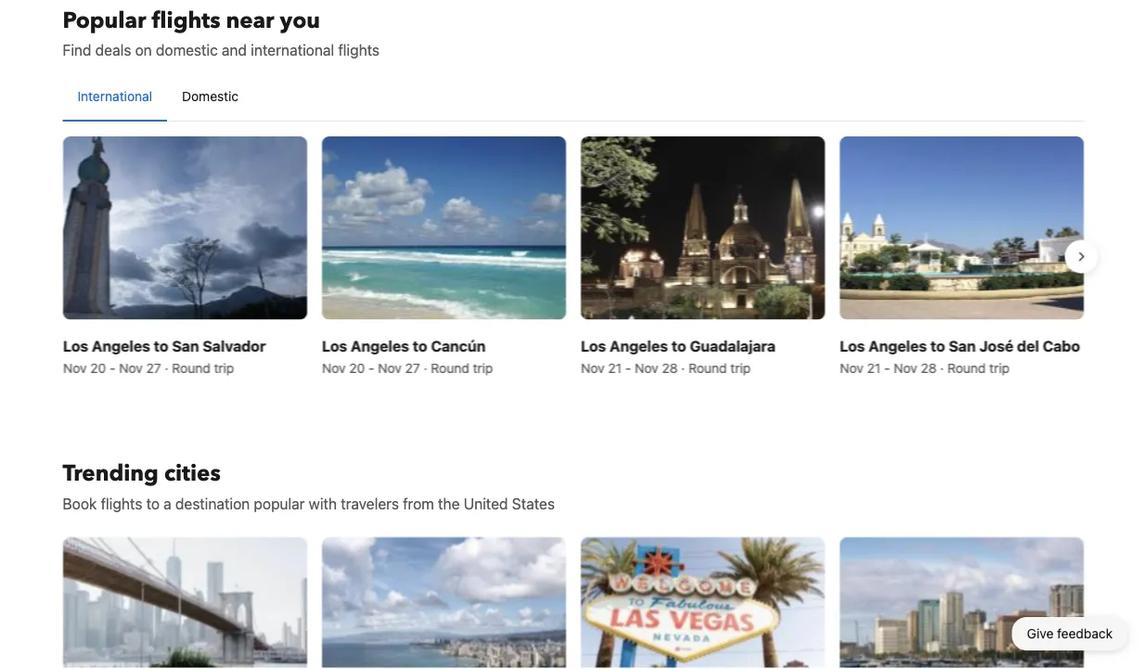 Task type: locate. For each thing, give the bounding box(es) containing it.
flights
[[152, 5, 220, 36], [338, 41, 380, 59], [101, 494, 142, 512]]

trip down salvador
[[213, 360, 234, 375]]

-
[[109, 360, 115, 375], [368, 360, 374, 375], [625, 360, 631, 375], [884, 360, 890, 375]]

21 inside los angeles to guadalajara nov 21 - nov 28 · round trip
[[608, 360, 621, 375]]

1 28 from the left
[[662, 360, 677, 375]]

to for nov
[[153, 337, 168, 354]]

2 round from the left
[[430, 360, 469, 375]]

2 20 from the left
[[349, 360, 365, 375]]

angeles inside los angeles to cancún nov 20 - nov 27 · round trip
[[350, 337, 409, 354]]

28
[[662, 360, 677, 375], [920, 360, 936, 375]]

1 vertical spatial flights
[[338, 41, 380, 59]]

27
[[146, 360, 161, 375], [405, 360, 420, 375]]

1 san from the left
[[172, 337, 199, 354]]

near
[[226, 5, 274, 36]]

to left the josé
[[930, 337, 945, 354]]

los inside los angeles to san josé del cabo nov 21 - nov 28 · round trip
[[839, 337, 865, 354]]

round down cancún on the left of page
[[430, 360, 469, 375]]

0 horizontal spatial 27
[[146, 360, 161, 375]]

1 trip from the left
[[213, 360, 234, 375]]

and
[[222, 41, 247, 59]]

angeles for los angeles to san josé del cabo
[[868, 337, 927, 354]]

4 - from the left
[[884, 360, 890, 375]]

del
[[1017, 337, 1039, 354]]

2 san from the left
[[948, 337, 975, 354]]

·
[[164, 360, 168, 375], [423, 360, 427, 375], [681, 360, 685, 375], [940, 360, 944, 375]]

2 27 from the left
[[405, 360, 420, 375]]

the
[[438, 494, 460, 512]]

3 nov from the left
[[322, 360, 345, 375]]

trip inside los angeles to san josé del cabo nov 21 - nov 28 · round trip
[[989, 360, 1009, 375]]

0 horizontal spatial 28
[[662, 360, 677, 375]]

- inside los angeles to san salvador nov 20 - nov 27 · round trip
[[109, 360, 115, 375]]

to left salvador
[[153, 337, 168, 354]]

to for del
[[930, 337, 945, 354]]

2 · from the left
[[423, 360, 427, 375]]

angeles
[[91, 337, 150, 354], [350, 337, 409, 354], [609, 337, 668, 354], [868, 337, 927, 354]]

2 28 from the left
[[920, 360, 936, 375]]

domestic button
[[167, 72, 253, 121]]

20
[[90, 360, 106, 375], [349, 360, 365, 375]]

trip down guadalajara
[[730, 360, 750, 375]]

3 angeles from the left
[[609, 337, 668, 354]]

21
[[608, 360, 621, 375], [867, 360, 880, 375]]

to inside los angeles to guadalajara nov 21 - nov 28 · round trip
[[671, 337, 686, 354]]

to
[[153, 337, 168, 354], [412, 337, 427, 354], [671, 337, 686, 354], [930, 337, 945, 354], [146, 494, 160, 512]]

to inside trending cities book flights to a destination popular with travelers from the united states
[[146, 494, 160, 512]]

trip
[[213, 360, 234, 375], [472, 360, 493, 375], [730, 360, 750, 375], [989, 360, 1009, 375]]

states
[[512, 494, 555, 512]]

los angeles to san josé del cabo image
[[839, 136, 1084, 319]]

0 horizontal spatial 21
[[608, 360, 621, 375]]

los angeles to cancún nov 20 - nov 27 · round trip
[[322, 337, 493, 375]]

4 trip from the left
[[989, 360, 1009, 375]]

2 horizontal spatial flights
[[338, 41, 380, 59]]

guadalajara
[[689, 337, 775, 354]]

angeles for los angeles to guadalajara
[[609, 337, 668, 354]]

7 nov from the left
[[839, 360, 863, 375]]

los inside los angeles to san salvador nov 20 - nov 27 · round trip
[[63, 337, 88, 354]]

cities
[[164, 458, 221, 489]]

27 inside los angeles to san salvador nov 20 - nov 27 · round trip
[[146, 360, 161, 375]]

new york, united states of america image
[[63, 537, 307, 669]]

flights right international
[[338, 41, 380, 59]]

2 angeles from the left
[[350, 337, 409, 354]]

- inside los angeles to guadalajara nov 21 - nov 28 · round trip
[[625, 360, 631, 375]]

2 21 from the left
[[867, 360, 880, 375]]

international button
[[63, 72, 167, 121]]

san
[[172, 337, 199, 354], [948, 337, 975, 354]]

to inside los angeles to san salvador nov 20 - nov 27 · round trip
[[153, 337, 168, 354]]

los angeles to san josé del cabo nov 21 - nov 28 · round trip
[[839, 337, 1080, 375]]

3 round from the left
[[688, 360, 727, 375]]

· inside los angeles to san josé del cabo nov 21 - nov 28 · round trip
[[940, 360, 944, 375]]

4 · from the left
[[940, 360, 944, 375]]

0 vertical spatial flights
[[152, 5, 220, 36]]

round down guadalajara
[[688, 360, 727, 375]]

4 angeles from the left
[[868, 337, 927, 354]]

trip down cancún on the left of page
[[472, 360, 493, 375]]

nov
[[63, 360, 86, 375], [119, 360, 142, 375], [322, 360, 345, 375], [378, 360, 401, 375], [581, 360, 604, 375], [634, 360, 658, 375], [839, 360, 863, 375], [893, 360, 917, 375]]

trip down the josé
[[989, 360, 1009, 375]]

angeles inside los angeles to san salvador nov 20 - nov 27 · round trip
[[91, 337, 150, 354]]

san left the josé
[[948, 337, 975, 354]]

1 21 from the left
[[608, 360, 621, 375]]

los inside los angeles to cancún nov 20 - nov 27 · round trip
[[322, 337, 347, 354]]

1 round from the left
[[172, 360, 210, 375]]

united
[[464, 494, 508, 512]]

3 los from the left
[[581, 337, 606, 354]]

3 · from the left
[[681, 360, 685, 375]]

flights down trending
[[101, 494, 142, 512]]

to inside los angeles to cancún nov 20 - nov 27 · round trip
[[412, 337, 427, 354]]

trip inside los angeles to cancún nov 20 - nov 27 · round trip
[[472, 360, 493, 375]]

1 27 from the left
[[146, 360, 161, 375]]

from
[[403, 494, 434, 512]]

san inside los angeles to san josé del cabo nov 21 - nov 28 · round trip
[[948, 337, 975, 354]]

1 los from the left
[[63, 337, 88, 354]]

- inside los angeles to san josé del cabo nov 21 - nov 28 · round trip
[[884, 360, 890, 375]]

1 - from the left
[[109, 360, 115, 375]]

travelers
[[341, 494, 399, 512]]

3 - from the left
[[625, 360, 631, 375]]

2 los from the left
[[322, 337, 347, 354]]

feedback
[[1057, 626, 1113, 641]]

angeles for los angeles to cancún
[[350, 337, 409, 354]]

los for los angeles to san salvador
[[63, 337, 88, 354]]

los inside los angeles to guadalajara nov 21 - nov 28 · round trip
[[581, 337, 606, 354]]

to left cancún on the left of page
[[412, 337, 427, 354]]

28 inside los angeles to san josé del cabo nov 21 - nov 28 · round trip
[[920, 360, 936, 375]]

round down salvador
[[172, 360, 210, 375]]

to inside los angeles to san josé del cabo nov 21 - nov 28 · round trip
[[930, 337, 945, 354]]

domestic
[[182, 89, 239, 104]]

josé
[[979, 337, 1013, 354]]

give feedback
[[1027, 626, 1113, 641]]

round down the josé
[[947, 360, 986, 375]]

angeles inside los angeles to san josé del cabo nov 21 - nov 28 · round trip
[[868, 337, 927, 354]]

0 horizontal spatial san
[[172, 337, 199, 354]]

los angeles to guadalajara nov 21 - nov 28 · round trip
[[581, 337, 775, 375]]

deals
[[95, 41, 131, 59]]

1 horizontal spatial 20
[[349, 360, 365, 375]]

1 20 from the left
[[90, 360, 106, 375]]

1 horizontal spatial 27
[[405, 360, 420, 375]]

8 nov from the left
[[893, 360, 917, 375]]

angeles inside los angeles to guadalajara nov 21 - nov 28 · round trip
[[609, 337, 668, 354]]

1 angeles from the left
[[91, 337, 150, 354]]

2 - from the left
[[368, 360, 374, 375]]

1 horizontal spatial san
[[948, 337, 975, 354]]

2 vertical spatial flights
[[101, 494, 142, 512]]

san for josé
[[948, 337, 975, 354]]

round
[[172, 360, 210, 375], [430, 360, 469, 375], [688, 360, 727, 375], [947, 360, 986, 375]]

san left salvador
[[172, 337, 199, 354]]

give
[[1027, 626, 1054, 641]]

san inside los angeles to san salvador nov 20 - nov 27 · round trip
[[172, 337, 199, 354]]

to left "a"
[[146, 494, 160, 512]]

a
[[164, 494, 171, 512]]

to left guadalajara
[[671, 337, 686, 354]]

tab list
[[63, 72, 1084, 123]]

1 horizontal spatial 21
[[867, 360, 880, 375]]

tab list containing international
[[63, 72, 1084, 123]]

4 los from the left
[[839, 337, 865, 354]]

27 inside los angeles to cancún nov 20 - nov 27 · round trip
[[405, 360, 420, 375]]

2 trip from the left
[[472, 360, 493, 375]]

3 trip from the left
[[730, 360, 750, 375]]

4 round from the left
[[947, 360, 986, 375]]

las vegas, united states of america image
[[581, 537, 825, 669]]

los angeles to san salvador image
[[63, 136, 307, 319]]

with
[[309, 494, 337, 512]]

region
[[48, 129, 1098, 384]]

0 horizontal spatial flights
[[101, 494, 142, 512]]

1 horizontal spatial 28
[[920, 360, 936, 375]]

0 horizontal spatial 20
[[90, 360, 106, 375]]

los
[[63, 337, 88, 354], [322, 337, 347, 354], [581, 337, 606, 354], [839, 337, 865, 354]]

flights up the domestic
[[152, 5, 220, 36]]

1 · from the left
[[164, 360, 168, 375]]



Task type: describe. For each thing, give the bounding box(es) containing it.
round inside los angeles to san salvador nov 20 - nov 27 · round trip
[[172, 360, 210, 375]]

· inside los angeles to cancún nov 20 - nov 27 · round trip
[[423, 360, 427, 375]]

5 nov from the left
[[581, 360, 604, 375]]

popular
[[254, 494, 305, 512]]

2 nov from the left
[[119, 360, 142, 375]]

region containing los angeles to san salvador
[[48, 129, 1098, 384]]

cabo
[[1042, 337, 1080, 354]]

trip inside los angeles to san salvador nov 20 - nov 27 · round trip
[[213, 360, 234, 375]]

angeles for los angeles to san salvador
[[91, 337, 150, 354]]

trip inside los angeles to guadalajara nov 21 - nov 28 · round trip
[[730, 360, 750, 375]]

on
[[135, 41, 152, 59]]

trending cities book flights to a destination popular with travelers from the united states
[[63, 458, 555, 512]]

round inside los angeles to guadalajara nov 21 - nov 28 · round trip
[[688, 360, 727, 375]]

find
[[63, 41, 91, 59]]

los for los angeles to cancún
[[322, 337, 347, 354]]

20 inside los angeles to cancún nov 20 - nov 27 · round trip
[[349, 360, 365, 375]]

6 nov from the left
[[634, 360, 658, 375]]

popular flights near you find deals on domestic and international flights
[[63, 5, 380, 59]]

· inside los angeles to san salvador nov 20 - nov 27 · round trip
[[164, 360, 168, 375]]

give feedback button
[[1012, 617, 1128, 651]]

round inside los angeles to cancún nov 20 - nov 27 · round trip
[[430, 360, 469, 375]]

honolulu, united states of america image
[[322, 537, 566, 669]]

trending
[[63, 458, 159, 489]]

los angeles to cancún image
[[322, 136, 566, 319]]

· inside los angeles to guadalajara nov 21 - nov 28 · round trip
[[681, 360, 685, 375]]

20 inside los angeles to san salvador nov 20 - nov 27 · round trip
[[90, 360, 106, 375]]

popular
[[63, 5, 146, 36]]

los for los angeles to san josé del cabo
[[839, 337, 865, 354]]

flights inside trending cities book flights to a destination popular with travelers from the united states
[[101, 494, 142, 512]]

1 horizontal spatial flights
[[152, 5, 220, 36]]

to for 21
[[671, 337, 686, 354]]

salvador
[[202, 337, 265, 354]]

los angeles to guadalajara image
[[581, 136, 825, 319]]

los angeles to san salvador nov 20 - nov 27 · round trip
[[63, 337, 265, 375]]

1 nov from the left
[[63, 360, 86, 375]]

international
[[77, 89, 152, 104]]

28 inside los angeles to guadalajara nov 21 - nov 28 · round trip
[[662, 360, 677, 375]]

you
[[280, 5, 320, 36]]

destination
[[175, 494, 250, 512]]

4 nov from the left
[[378, 360, 401, 375]]

round inside los angeles to san josé del cabo nov 21 - nov 28 · round trip
[[947, 360, 986, 375]]

book
[[63, 494, 97, 512]]

cancún
[[430, 337, 485, 354]]

- inside los angeles to cancún nov 20 - nov 27 · round trip
[[368, 360, 374, 375]]

san for salvador
[[172, 337, 199, 354]]

los for los angeles to guadalajara
[[581, 337, 606, 354]]

international
[[251, 41, 334, 59]]

manila, philippines image
[[839, 537, 1084, 669]]

domestic
[[156, 41, 218, 59]]

21 inside los angeles to san josé del cabo nov 21 - nov 28 · round trip
[[867, 360, 880, 375]]

to for 20
[[412, 337, 427, 354]]



Task type: vqa. For each thing, say whether or not it's contained in the screenshot.
28
yes



